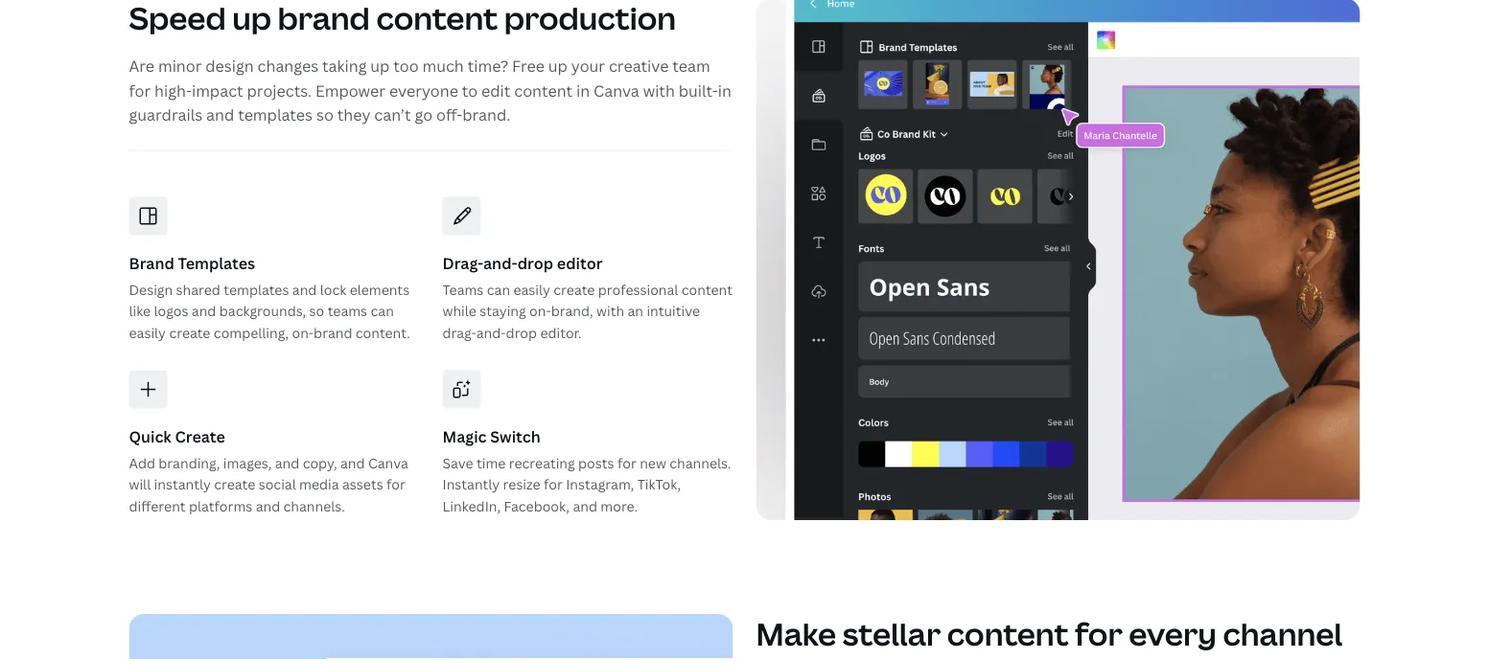 Task type: vqa. For each thing, say whether or not it's contained in the screenshot.
•
no



Task type: describe. For each thing, give the bounding box(es) containing it.
logos
[[154, 303, 188, 321]]

and up assets
[[340, 455, 365, 473]]

and up the social
[[275, 455, 299, 473]]

built-
[[679, 80, 718, 101]]

content inside are minor design changes taking up too much time? free up your creative team for high-impact projects. empower everyone to edit content in canva with built-in guardrails and templates so they can't go off-brand.
[[514, 80, 573, 101]]

intuitive
[[647, 303, 700, 321]]

assets
[[342, 476, 383, 494]]

photo-editor (2) image
[[129, 615, 733, 660]]

staying
[[480, 303, 526, 321]]

for down recreating
[[544, 476, 563, 494]]

social
[[259, 476, 296, 494]]

everyone
[[389, 80, 458, 101]]

compelling,
[[214, 324, 289, 342]]

create inside brand templates design shared templates and lock elements like logos and backgrounds, so teams can easily create compelling, on-brand content.
[[169, 324, 210, 342]]

linkedin,
[[443, 498, 501, 516]]

for left every
[[1075, 614, 1123, 656]]

canva inside are minor design changes taking up too much time? free up your creative team for high-impact projects. empower everyone to edit content in canva with built-in guardrails and templates so they can't go off-brand.
[[594, 80, 639, 101]]

design
[[129, 281, 173, 299]]

recreating
[[509, 455, 575, 473]]

professional
[[598, 281, 678, 299]]

images,
[[223, 455, 272, 473]]

teams
[[443, 281, 484, 299]]

for left 'new'
[[618, 455, 637, 473]]

templates
[[178, 253, 255, 274]]

drag-
[[443, 324, 476, 342]]

easily inside drag-and-drop editor teams can easily create professional content while staying on-brand, with an intuitive drag-and-drop editor.
[[513, 281, 550, 299]]

stellar
[[843, 614, 941, 656]]

brand,
[[551, 303, 593, 321]]

team
[[673, 56, 710, 77]]

design
[[206, 56, 254, 77]]

brand
[[314, 324, 352, 342]]

go
[[415, 105, 433, 126]]

teams
[[328, 303, 367, 321]]

time?
[[468, 56, 509, 77]]

resize
[[503, 476, 540, 494]]

drag-and-drop editor teams can easily create professional content while staying on-brand, with an intuitive drag-and-drop editor.
[[443, 253, 733, 342]]

creative
[[609, 56, 669, 77]]

2 up from the left
[[548, 56, 568, 77]]

for inside are minor design changes taking up too much time? free up your creative team for high-impact projects. empower everyone to edit content in canva with built-in guardrails and templates so they can't go off-brand.
[[129, 80, 151, 101]]

free
[[512, 56, 545, 77]]

your
[[571, 56, 605, 77]]

time
[[477, 455, 506, 473]]

templates inside are minor design changes taking up too much time? free up your creative team for high-impact projects. empower everyone to edit content in canva with built-in guardrails and templates so they can't go off-brand.
[[238, 105, 313, 126]]

off-
[[436, 105, 462, 126]]

1 in from the left
[[576, 80, 590, 101]]

much
[[422, 56, 464, 77]]

projects. empower
[[247, 80, 386, 101]]

instantly
[[154, 476, 211, 494]]

magic switch save time recreating posts for new channels. instantly resize for instagram, tiktok, linkedin, facebook, and more.
[[443, 427, 731, 516]]

0 vertical spatial and-
[[483, 253, 518, 274]]

brand templates design shared templates and lock elements like logos and backgrounds, so teams can easily create compelling, on-brand content.
[[129, 253, 410, 342]]

add
[[129, 455, 155, 473]]

can inside brand templates design shared templates and lock elements like logos and backgrounds, so teams can easily create compelling, on-brand content.
[[371, 303, 394, 321]]

backgrounds,
[[219, 303, 306, 321]]

so inside are minor design changes taking up too much time? free up your creative team for high-impact projects. empower everyone to edit content in canva with built-in guardrails and templates so they can't go off-brand.
[[316, 105, 334, 126]]

1 vertical spatial and-
[[476, 324, 506, 342]]

more.
[[601, 498, 638, 516]]

for inside quick create add branding, images, and copy, and canva will instantly create social media assets for different platforms and channels.
[[387, 476, 406, 494]]

elements
[[350, 281, 410, 299]]

switch
[[490, 427, 541, 447]]

minor
[[158, 56, 202, 77]]

and inside magic switch save time recreating posts for new channels. instantly resize for instagram, tiktok, linkedin, facebook, and more.
[[573, 498, 597, 516]]

new
[[640, 455, 666, 473]]

save
[[443, 455, 473, 473]]

too
[[393, 56, 419, 77]]

on- inside brand templates design shared templates and lock elements like logos and backgrounds, so teams can easily create compelling, on-brand content.
[[292, 324, 314, 342]]

changes
[[258, 56, 319, 77]]



Task type: locate. For each thing, give the bounding box(es) containing it.
0 horizontal spatial in
[[576, 80, 590, 101]]

1 vertical spatial easily
[[129, 324, 166, 342]]

so up brand
[[309, 303, 324, 321]]

and down the social
[[256, 498, 280, 516]]

can
[[487, 281, 510, 299], [371, 303, 394, 321]]

1 vertical spatial channels.
[[283, 498, 345, 516]]

0 vertical spatial easily
[[513, 281, 550, 299]]

so
[[316, 105, 334, 126], [309, 303, 324, 321]]

for down are
[[129, 80, 151, 101]]

1 horizontal spatial in
[[718, 80, 732, 101]]

canva
[[594, 80, 639, 101], [368, 455, 408, 473]]

1 horizontal spatial create
[[214, 476, 255, 494]]

0 vertical spatial content
[[514, 80, 573, 101]]

create inside drag-and-drop editor teams can easily create professional content while staying on-brand, with an intuitive drag-and-drop editor.
[[554, 281, 595, 299]]

instantly
[[443, 476, 500, 494]]

and-
[[483, 253, 518, 274], [476, 324, 506, 342]]

channel
[[1223, 614, 1343, 656]]

while
[[443, 303, 477, 321]]

on- inside drag-and-drop editor teams can easily create professional content while staying on-brand, with an intuitive drag-and-drop editor.
[[529, 303, 551, 321]]

1 horizontal spatial up
[[548, 56, 568, 77]]

templates inside brand templates design shared templates and lock elements like logos and backgrounds, so teams can easily create compelling, on-brand content.
[[224, 281, 289, 299]]

0 vertical spatial can
[[487, 281, 510, 299]]

high-
[[155, 80, 192, 101]]

up right free
[[548, 56, 568, 77]]

1 vertical spatial content
[[682, 281, 733, 299]]

for
[[129, 80, 151, 101], [618, 455, 637, 473], [387, 476, 406, 494], [544, 476, 563, 494], [1075, 614, 1123, 656]]

easily inside brand templates design shared templates and lock elements like logos and backgrounds, so teams can easily create compelling, on-brand content.
[[129, 324, 166, 342]]

instagram,
[[566, 476, 634, 494]]

to
[[462, 80, 478, 101]]

can up content.
[[371, 303, 394, 321]]

0 horizontal spatial on-
[[292, 324, 314, 342]]

content inside drag-and-drop editor teams can easily create professional content while staying on-brand, with an intuitive drag-and-drop editor.
[[682, 281, 733, 299]]

quick
[[129, 427, 171, 447]]

0 horizontal spatial content
[[514, 80, 573, 101]]

with
[[643, 80, 675, 101], [597, 303, 624, 321]]

create up brand,
[[554, 281, 595, 299]]

every
[[1129, 614, 1217, 656]]

create down 'images,'
[[214, 476, 255, 494]]

0 vertical spatial templates
[[238, 105, 313, 126]]

1 horizontal spatial content
[[682, 281, 733, 299]]

2 vertical spatial content
[[947, 614, 1069, 656]]

and down instagram,
[[573, 498, 597, 516]]

1 horizontal spatial on-
[[529, 303, 551, 321]]

like
[[129, 303, 151, 321]]

posts
[[578, 455, 614, 473]]

1 vertical spatial drop
[[506, 324, 537, 342]]

channels. inside quick create add branding, images, and copy, and canva will instantly create social media assets for different platforms and channels.
[[283, 498, 345, 516]]

up
[[370, 56, 390, 77], [548, 56, 568, 77]]

0 vertical spatial channels.
[[670, 455, 731, 473]]

with down creative
[[643, 80, 675, 101]]

1 horizontal spatial with
[[643, 80, 675, 101]]

an
[[628, 303, 644, 321]]

quick create add branding, images, and copy, and canva will instantly create social media assets for different platforms and channels.
[[129, 427, 408, 516]]

canva up assets
[[368, 455, 408, 473]]

create
[[554, 281, 595, 299], [169, 324, 210, 342], [214, 476, 255, 494]]

0 horizontal spatial up
[[370, 56, 390, 77]]

0 horizontal spatial canva
[[368, 455, 408, 473]]

0 horizontal spatial with
[[597, 303, 624, 321]]

in
[[576, 80, 590, 101], [718, 80, 732, 101]]

content
[[514, 80, 573, 101], [682, 281, 733, 299], [947, 614, 1069, 656]]

0 horizontal spatial easily
[[129, 324, 166, 342]]

0 vertical spatial with
[[643, 80, 675, 101]]

1 up from the left
[[370, 56, 390, 77]]

with inside drag-and-drop editor teams can easily create professional content while staying on-brand, with an intuitive drag-and-drop editor.
[[597, 303, 624, 321]]

1 vertical spatial so
[[309, 303, 324, 321]]

magic
[[443, 427, 487, 447]]

for right assets
[[387, 476, 406, 494]]

1 horizontal spatial canva
[[594, 80, 639, 101]]

2 horizontal spatial content
[[947, 614, 1069, 656]]

can up "staying"
[[487, 281, 510, 299]]

0 vertical spatial so
[[316, 105, 334, 126]]

templates up the backgrounds,
[[224, 281, 289, 299]]

edit
[[481, 80, 511, 101]]

1 vertical spatial canva
[[368, 455, 408, 473]]

facebook,
[[504, 498, 570, 516]]

canva inside quick create add branding, images, and copy, and canva will instantly create social media assets for different platforms and channels.
[[368, 455, 408, 473]]

content.
[[356, 324, 410, 342]]

copy,
[[303, 455, 337, 473]]

guardrails
[[129, 105, 203, 126]]

different
[[129, 498, 186, 516]]

2 vertical spatial create
[[214, 476, 255, 494]]

1 horizontal spatial can
[[487, 281, 510, 299]]

lock
[[320, 281, 346, 299]]

channels. up tiktok,
[[670, 455, 731, 473]]

0 vertical spatial drop
[[518, 253, 553, 274]]

and down the impact
[[206, 105, 234, 126]]

and- down "staying"
[[476, 324, 506, 342]]

and- up teams
[[483, 253, 518, 274]]

1 vertical spatial can
[[371, 303, 394, 321]]

0 vertical spatial on-
[[529, 303, 551, 321]]

1 horizontal spatial channels.
[[670, 455, 731, 473]]

easily down like
[[129, 324, 166, 342]]

channels.
[[670, 455, 731, 473], [283, 498, 345, 516]]

drop left editor
[[518, 253, 553, 274]]

brand.
[[462, 105, 511, 126]]

make stellar content for every channel
[[756, 614, 1343, 656]]

they
[[337, 105, 371, 126]]

so inside brand templates design shared templates and lock elements like logos and backgrounds, so teams can easily create compelling, on-brand content.
[[309, 303, 324, 321]]

canva down creative
[[594, 80, 639, 101]]

2 horizontal spatial create
[[554, 281, 595, 299]]

and down the shared
[[192, 303, 216, 321]]

2 in from the left
[[718, 80, 732, 101]]

taking
[[322, 56, 367, 77]]

create inside quick create add branding, images, and copy, and canva will instantly create social media assets for different platforms and channels.
[[214, 476, 255, 494]]

0 horizontal spatial can
[[371, 303, 394, 321]]

channels. down media
[[283, 498, 345, 516]]

channels. inside magic switch save time recreating posts for new channels. instantly resize for instagram, tiktok, linkedin, facebook, and more.
[[670, 455, 731, 473]]

and
[[206, 105, 234, 126], [292, 281, 317, 299], [192, 303, 216, 321], [275, 455, 299, 473], [340, 455, 365, 473], [256, 498, 280, 516], [573, 498, 597, 516]]

branding,
[[159, 455, 220, 473]]

brand
[[129, 253, 174, 274]]

will
[[129, 476, 151, 494]]

create down logos
[[169, 324, 210, 342]]

so down the projects. empower
[[316, 105, 334, 126]]

platforms
[[189, 498, 252, 516]]

create
[[175, 427, 225, 447]]

with left an
[[597, 303, 624, 321]]

easily
[[513, 281, 550, 299], [129, 324, 166, 342]]

1 vertical spatial with
[[597, 303, 624, 321]]

0 horizontal spatial create
[[169, 324, 210, 342]]

are
[[129, 56, 154, 77]]

editor
[[557, 253, 603, 274]]

and inside are minor design changes taking up too much time? free up your creative team for high-impact projects. empower everyone to edit content in canva with built-in guardrails and templates so they can't go off-brand.
[[206, 105, 234, 126]]

0 vertical spatial create
[[554, 281, 595, 299]]

can't
[[374, 105, 411, 126]]

impact
[[192, 80, 243, 101]]

drop down "staying"
[[506, 324, 537, 342]]

media
[[299, 476, 339, 494]]

1 horizontal spatial easily
[[513, 281, 550, 299]]

and left lock
[[292, 281, 317, 299]]

templates down the projects. empower
[[238, 105, 313, 126]]

easily up "staying"
[[513, 281, 550, 299]]

can inside drag-and-drop editor teams can easily create professional content while staying on-brand, with an intuitive drag-and-drop editor.
[[487, 281, 510, 299]]

are minor design changes taking up too much time? free up your creative team for high-impact projects. empower everyone to edit content in canva with built-in guardrails and templates so they can't go off-brand.
[[129, 56, 732, 126]]

0 horizontal spatial channels.
[[283, 498, 345, 516]]

1 vertical spatial create
[[169, 324, 210, 342]]

editor.
[[540, 324, 582, 342]]

with inside are minor design changes taking up too much time? free up your creative team for high-impact projects. empower everyone to edit content in canva with built-in guardrails and templates so they can't go off-brand.
[[643, 80, 675, 101]]

1 vertical spatial templates
[[224, 281, 289, 299]]

up left too
[[370, 56, 390, 77]]

on- down the backgrounds,
[[292, 324, 314, 342]]

drag-
[[443, 253, 483, 274]]

make
[[756, 614, 836, 656]]

0 vertical spatial canva
[[594, 80, 639, 101]]

shared
[[176, 281, 220, 299]]

on-
[[529, 303, 551, 321], [292, 324, 314, 342]]

tiktok,
[[638, 476, 681, 494]]

on- up editor.
[[529, 303, 551, 321]]

1 vertical spatial on-
[[292, 324, 314, 342]]



